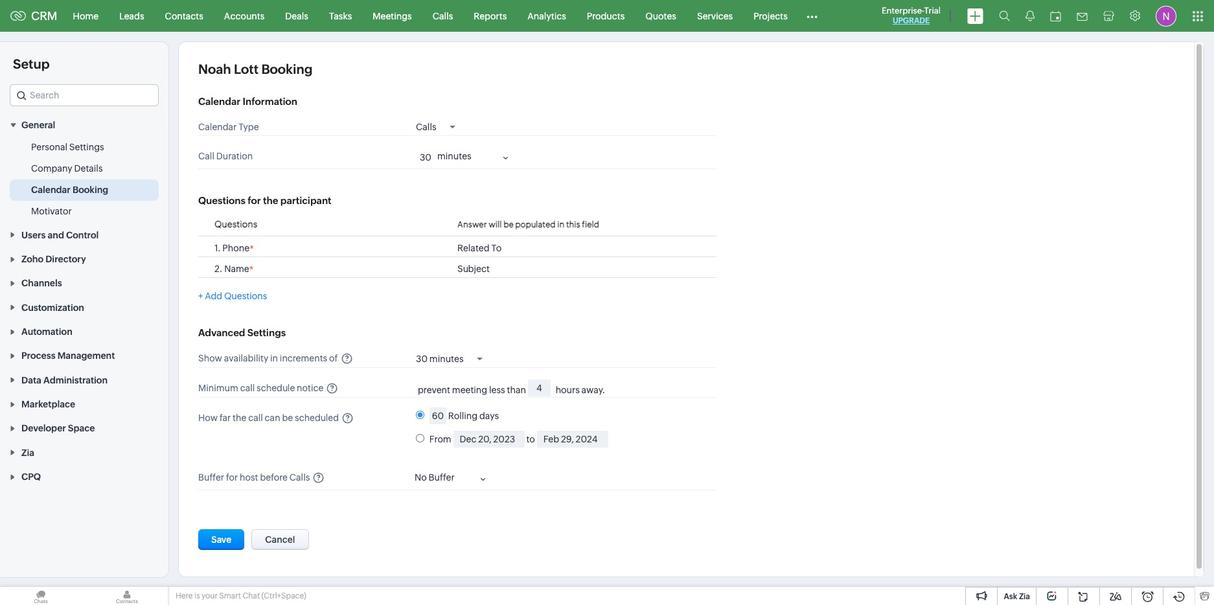 Task type: describe. For each thing, give the bounding box(es) containing it.
notice
[[297, 383, 324, 394]]

calls for calls link
[[433, 11, 453, 21]]

developer
[[21, 424, 66, 434]]

hours away.
[[556, 385, 605, 395]]

questions for questions for the participant
[[198, 195, 246, 206]]

1 vertical spatial be
[[282, 413, 293, 424]]

add
[[205, 291, 222, 302]]

calendar for calendar type
[[198, 122, 237, 132]]

Calls field
[[416, 121, 455, 132]]

booking inside 'general' region
[[73, 185, 108, 195]]

smart
[[219, 592, 241, 601]]

Search text field
[[10, 85, 158, 106]]

rolling
[[448, 411, 478, 422]]

1 horizontal spatial to
[[527, 435, 535, 445]]

related to
[[458, 243, 502, 254]]

duration
[[216, 151, 253, 162]]

far
[[220, 413, 231, 424]]

zia button
[[0, 440, 169, 465]]

profile image
[[1156, 6, 1177, 26]]

1 mmm d, yyyy text field from the left
[[453, 431, 525, 448]]

mails image
[[1077, 13, 1088, 20]]

signals element
[[1018, 0, 1043, 32]]

calendar for calendar booking
[[31, 185, 71, 195]]

of
[[329, 354, 338, 364]]

your
[[202, 592, 218, 601]]

users and control button
[[0, 223, 169, 247]]

is
[[194, 592, 200, 601]]

services link
[[687, 0, 744, 31]]

2 vertical spatial calls
[[290, 473, 310, 483]]

advanced settings
[[198, 328, 286, 339]]

how
[[198, 413, 218, 424]]

cpq
[[21, 472, 41, 482]]

type
[[239, 122, 259, 132]]

host
[[240, 473, 258, 483]]

setup
[[13, 56, 50, 71]]

settings for advanced settings
[[247, 328, 286, 339]]

0 vertical spatial be
[[504, 220, 514, 229]]

calendar for calendar information
[[198, 96, 241, 107]]

motivator
[[31, 206, 72, 217]]

2 . name
[[215, 264, 249, 274]]

accounts
[[224, 11, 265, 21]]

show
[[198, 354, 222, 364]]

create menu element
[[960, 0, 992, 31]]

ask zia
[[1004, 592, 1031, 602]]

from
[[430, 435, 452, 445]]

data administration button
[[0, 368, 169, 392]]

quotes
[[646, 11, 677, 21]]

prevent meeting less than
[[418, 385, 526, 395]]

enterprise-
[[882, 6, 925, 16]]

show availability in increments of
[[198, 354, 338, 364]]

marketplace button
[[0, 392, 169, 416]]

home
[[73, 11, 99, 21]]

automation
[[21, 327, 72, 337]]

trial
[[925, 6, 941, 16]]

management
[[57, 351, 115, 361]]

advanced
[[198, 328, 245, 339]]

minimum call schedule notice
[[198, 383, 324, 394]]

leads
[[119, 11, 144, 21]]

general
[[21, 120, 55, 131]]

settings for personal settings
[[69, 142, 104, 153]]

scheduled
[[295, 413, 339, 424]]

1 horizontal spatial in
[[558, 220, 565, 229]]

company
[[31, 164, 72, 174]]

chats image
[[0, 587, 82, 605]]

tasks
[[329, 11, 352, 21]]

the for for
[[263, 195, 278, 206]]

1 horizontal spatial zia
[[1020, 592, 1031, 602]]

0 vertical spatial to
[[492, 243, 502, 254]]

will
[[489, 220, 502, 229]]

answer
[[458, 220, 487, 229]]

field
[[582, 220, 600, 229]]

1 buffer from the left
[[198, 473, 224, 483]]

subject
[[458, 264, 490, 274]]

buffer for host before calls
[[198, 473, 310, 483]]

participant
[[281, 195, 332, 206]]

quotes link
[[635, 0, 687, 31]]

meetings link
[[363, 0, 422, 31]]

calendar booking link
[[31, 184, 108, 197]]

rolling days
[[448, 411, 499, 422]]

meetings
[[373, 11, 412, 21]]

. for 2
[[220, 264, 223, 274]]

before
[[260, 473, 288, 483]]

signals image
[[1026, 10, 1035, 21]]

customization button
[[0, 295, 169, 319]]

process
[[21, 351, 55, 361]]

1 . phone
[[215, 243, 250, 254]]

channels
[[21, 278, 62, 289]]

0 vertical spatial booking
[[262, 62, 313, 76]]

answer will be populated in this field
[[458, 220, 600, 229]]

search element
[[992, 0, 1018, 32]]

accounts link
[[214, 0, 275, 31]]

Other Modules field
[[799, 6, 826, 26]]

personal settings
[[31, 142, 104, 153]]

. for 1
[[218, 243, 221, 254]]

users
[[21, 230, 46, 240]]

developer space
[[21, 424, 95, 434]]

schedule
[[257, 383, 295, 394]]

2 buffer from the left
[[429, 473, 455, 483]]

+
[[198, 291, 203, 302]]

days
[[480, 411, 499, 422]]

related
[[458, 243, 490, 254]]



Task type: vqa. For each thing, say whether or not it's contained in the screenshot.
topmost APPLICABLE
no



Task type: locate. For each thing, give the bounding box(es) containing it.
2 vertical spatial questions
[[224, 291, 267, 302]]

2 mmm d, yyyy text field from the left
[[537, 431, 608, 448]]

0 vertical spatial call
[[240, 383, 255, 394]]

0 vertical spatial minutes
[[438, 151, 472, 162]]

MMM D, YYYY text field
[[453, 431, 525, 448], [537, 431, 608, 448]]

0 vertical spatial calls
[[433, 11, 453, 21]]

minutes right 30
[[430, 354, 464, 364]]

0 horizontal spatial settings
[[69, 142, 104, 153]]

1 horizontal spatial settings
[[247, 328, 286, 339]]

be
[[504, 220, 514, 229], [282, 413, 293, 424]]

deals
[[285, 11, 309, 21]]

for for buffer
[[226, 473, 238, 483]]

None radio
[[416, 411, 425, 420], [416, 435, 425, 443], [416, 411, 425, 420], [416, 435, 425, 443]]

0 horizontal spatial be
[[282, 413, 293, 424]]

ask
[[1004, 592, 1018, 602]]

questions down call duration
[[198, 195, 246, 206]]

contacts image
[[86, 587, 168, 605]]

1 vertical spatial call
[[248, 413, 263, 424]]

1 vertical spatial the
[[233, 413, 247, 424]]

1 vertical spatial zia
[[1020, 592, 1031, 602]]

availability
[[224, 354, 269, 364]]

1 vertical spatial settings
[[247, 328, 286, 339]]

for down duration
[[248, 195, 261, 206]]

1 vertical spatial in
[[270, 354, 278, 364]]

projects link
[[744, 0, 799, 31]]

1 horizontal spatial mmm d, yyyy text field
[[537, 431, 608, 448]]

general region
[[0, 137, 169, 223]]

enterprise-trial upgrade
[[882, 6, 941, 25]]

1 vertical spatial .
[[220, 264, 223, 274]]

None button
[[198, 530, 245, 551], [252, 530, 309, 551], [198, 530, 245, 551], [252, 530, 309, 551]]

30 minutes field
[[416, 353, 483, 364]]

projects
[[754, 11, 788, 21]]

process management button
[[0, 344, 169, 368]]

motivator link
[[31, 205, 72, 218]]

deals link
[[275, 0, 319, 31]]

1 horizontal spatial booking
[[262, 62, 313, 76]]

the right far
[[233, 413, 247, 424]]

calendar up motivator
[[31, 185, 71, 195]]

no
[[415, 473, 427, 483]]

for left host
[[226, 473, 238, 483]]

None text field
[[414, 149, 436, 166], [430, 408, 447, 425], [414, 149, 436, 166], [430, 408, 447, 425]]

crm
[[31, 9, 57, 23]]

questions down name
[[224, 291, 267, 302]]

information
[[243, 96, 298, 107]]

no buffer
[[415, 473, 455, 483]]

users and control
[[21, 230, 99, 240]]

general button
[[0, 113, 169, 137]]

1 vertical spatial to
[[527, 435, 535, 445]]

0 vertical spatial the
[[263, 195, 278, 206]]

buffer right no
[[429, 473, 455, 483]]

create menu image
[[968, 8, 984, 24]]

phone
[[223, 243, 250, 254]]

1 vertical spatial minutes
[[430, 354, 464, 364]]

None text field
[[528, 380, 551, 397]]

developer space button
[[0, 416, 169, 440]]

1 vertical spatial questions
[[215, 219, 258, 230]]

calendar information
[[198, 96, 298, 107]]

None field
[[10, 84, 159, 106]]

in right "availability"
[[270, 354, 278, 364]]

analytics
[[528, 11, 566, 21]]

1 horizontal spatial buffer
[[429, 473, 455, 483]]

1
[[215, 243, 218, 254]]

+ add questions
[[198, 291, 267, 302]]

0 vertical spatial calendar
[[198, 96, 241, 107]]

profile element
[[1149, 0, 1185, 31]]

booking up information
[[262, 62, 313, 76]]

1 horizontal spatial for
[[248, 195, 261, 206]]

0 vertical spatial for
[[248, 195, 261, 206]]

call left can
[[248, 413, 263, 424]]

company details link
[[31, 162, 103, 175]]

meeting
[[452, 385, 488, 395]]

0 vertical spatial .
[[218, 243, 221, 254]]

0 vertical spatial settings
[[69, 142, 104, 153]]

0 horizontal spatial the
[[233, 413, 247, 424]]

1 vertical spatial for
[[226, 473, 238, 483]]

calendar image
[[1051, 11, 1062, 21]]

mails element
[[1070, 1, 1096, 31]]

0 vertical spatial questions
[[198, 195, 246, 206]]

settings up details at the left top of page
[[69, 142, 104, 153]]

noah lott booking
[[198, 62, 313, 76]]

be right 'will'
[[504, 220, 514, 229]]

prevent
[[418, 385, 451, 395]]

questions for questions
[[215, 219, 258, 230]]

calls inside field
[[416, 122, 437, 132]]

details
[[74, 164, 103, 174]]

buffer
[[198, 473, 224, 483], [429, 473, 455, 483]]

contacts link
[[155, 0, 214, 31]]

buffer left host
[[198, 473, 224, 483]]

minimum
[[198, 383, 238, 394]]

minutes inside field
[[430, 354, 464, 364]]

1 vertical spatial booking
[[73, 185, 108, 195]]

0 horizontal spatial booking
[[73, 185, 108, 195]]

upgrade
[[893, 16, 930, 25]]

0 horizontal spatial zia
[[21, 448, 34, 458]]

company details
[[31, 164, 103, 174]]

be right can
[[282, 413, 293, 424]]

administration
[[43, 375, 108, 386]]

1 vertical spatial calls
[[416, 122, 437, 132]]

than
[[507, 385, 526, 395]]

calendar type
[[198, 122, 259, 132]]

calendar up call duration
[[198, 122, 237, 132]]

.
[[218, 243, 221, 254], [220, 264, 223, 274]]

. left name
[[220, 264, 223, 274]]

zoho
[[21, 254, 44, 265]]

0 horizontal spatial to
[[492, 243, 502, 254]]

how far the call can be scheduled
[[198, 413, 339, 424]]

mmm d, yyyy text field down days
[[453, 431, 525, 448]]

questions for the participant
[[198, 195, 332, 206]]

call left schedule
[[240, 383, 255, 394]]

0 horizontal spatial mmm d, yyyy text field
[[453, 431, 525, 448]]

mmm d, yyyy text field down hours
[[537, 431, 608, 448]]

space
[[68, 424, 95, 434]]

chat
[[243, 592, 260, 601]]

booking down details at the left top of page
[[73, 185, 108, 195]]

0 horizontal spatial buffer
[[198, 473, 224, 483]]

channels button
[[0, 271, 169, 295]]

0 vertical spatial in
[[558, 220, 565, 229]]

automation button
[[0, 319, 169, 344]]

1 horizontal spatial be
[[504, 220, 514, 229]]

for
[[248, 195, 261, 206], [226, 473, 238, 483]]

questions up phone
[[215, 219, 258, 230]]

1 vertical spatial calendar
[[198, 122, 237, 132]]

calls for calls field
[[416, 122, 437, 132]]

products
[[587, 11, 625, 21]]

2
[[215, 264, 220, 274]]

1 horizontal spatial the
[[263, 195, 278, 206]]

directory
[[45, 254, 86, 265]]

30
[[416, 354, 428, 364]]

calendar up the calendar type
[[198, 96, 241, 107]]

customization
[[21, 303, 84, 313]]

calendar
[[198, 96, 241, 107], [198, 122, 237, 132], [31, 185, 71, 195]]

0 horizontal spatial for
[[226, 473, 238, 483]]

services
[[698, 11, 733, 21]]

zia right ask
[[1020, 592, 1031, 602]]

lott
[[234, 62, 259, 76]]

zia inside zia dropdown button
[[21, 448, 34, 458]]

settings up show availability in increments of
[[247, 328, 286, 339]]

zia up the cpq
[[21, 448, 34, 458]]

zia
[[21, 448, 34, 458], [1020, 592, 1031, 602]]

30 minutes
[[416, 354, 464, 364]]

call duration
[[198, 151, 253, 162]]

settings inside 'general' region
[[69, 142, 104, 153]]

0 horizontal spatial in
[[270, 354, 278, 364]]

populated
[[516, 220, 556, 229]]

analytics link
[[517, 0, 577, 31]]

search image
[[1000, 10, 1011, 21]]

personal
[[31, 142, 67, 153]]

away.
[[582, 385, 605, 395]]

0 vertical spatial zia
[[21, 448, 34, 458]]

the for far
[[233, 413, 247, 424]]

tasks link
[[319, 0, 363, 31]]

minutes down calls field
[[438, 151, 472, 162]]

for for questions
[[248, 195, 261, 206]]

this
[[566, 220, 581, 229]]

calendar inside calendar booking link
[[31, 185, 71, 195]]

. left phone
[[218, 243, 221, 254]]

zoho directory button
[[0, 247, 169, 271]]

in left this
[[558, 220, 565, 229]]

the left participant
[[263, 195, 278, 206]]

minutes
[[438, 151, 472, 162], [430, 354, 464, 364]]

name
[[224, 264, 249, 274]]

2 vertical spatial calendar
[[31, 185, 71, 195]]

can
[[265, 413, 280, 424]]



